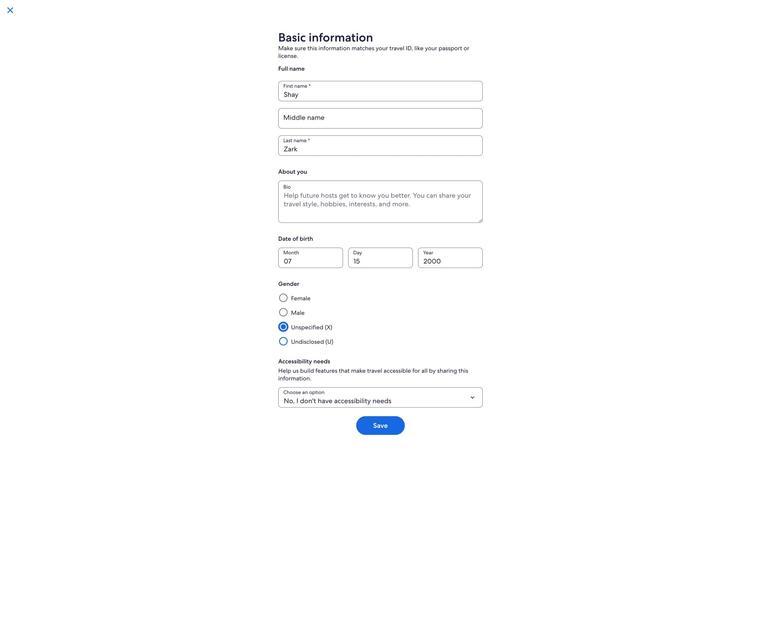 Task type: vqa. For each thing, say whether or not it's contained in the screenshot.
DD phone field
yes



Task type: locate. For each thing, give the bounding box(es) containing it.
directional image
[[430, 367, 440, 377]]

dialog
[[0, 0, 762, 643]]

MM telephone field
[[278, 248, 343, 268]]

main content
[[275, 41, 637, 587]]

None text field
[[278, 108, 483, 129]]

None text field
[[278, 81, 483, 101], [278, 136, 483, 156], [278, 81, 483, 101], [278, 136, 483, 156]]



Task type: describe. For each thing, give the bounding box(es) containing it.
DD telephone field
[[348, 248, 413, 268]]

YYYY telephone field
[[418, 248, 483, 268]]

close image
[[5, 5, 15, 15]]

directional image
[[430, 401, 440, 411]]

Help future hosts get to know you better. You can share your travel style, hobbies, interests, and more. text field
[[278, 181, 483, 223]]



